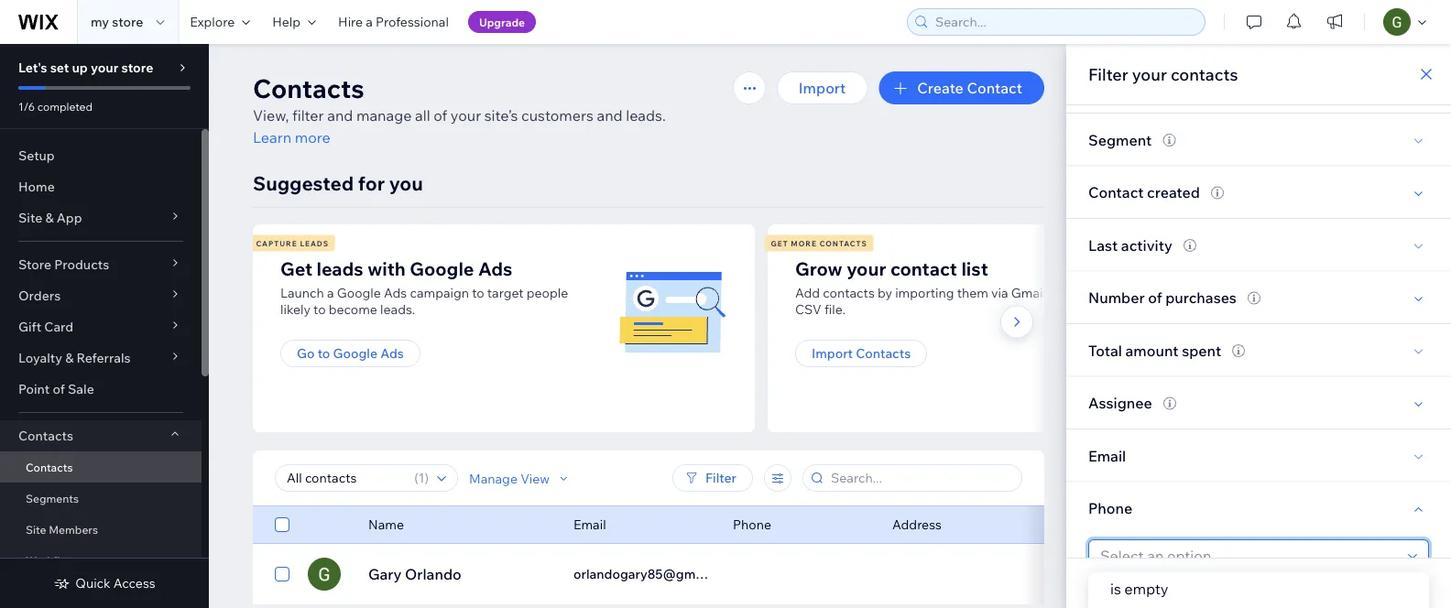 Task type: vqa. For each thing, say whether or not it's contained in the screenshot.
the bottom Ads
yes



Task type: locate. For each thing, give the bounding box(es) containing it.
more
[[791, 239, 817, 248]]

customers
[[522, 106, 594, 125]]

1
[[419, 470, 425, 486]]

contacts up segments
[[26, 460, 73, 474]]

contacts view, filter and manage all of your site's customers and leads. learn more
[[253, 72, 666, 147]]

leads
[[317, 257, 364, 280]]

contacts down point of sale
[[18, 428, 73, 444]]

and
[[327, 106, 353, 125], [597, 106, 623, 125]]

2 vertical spatial ads
[[381, 345, 404, 362]]

1 vertical spatial import
[[812, 345, 853, 362]]

1 horizontal spatial email
[[1089, 447, 1126, 465]]

setup
[[18, 148, 55, 164]]

email down assignee on the right of the page
[[1089, 447, 1126, 465]]

1 horizontal spatial contact
[[1089, 183, 1144, 201]]

to inside button
[[318, 345, 330, 362]]

a down leads
[[327, 285, 334, 301]]

store down my store
[[121, 60, 153, 76]]

1 vertical spatial to
[[314, 301, 326, 318]]

upgrade button
[[468, 11, 536, 33]]

help
[[272, 14, 301, 30]]

your
[[91, 60, 118, 76], [1132, 64, 1167, 84], [451, 106, 481, 125], [847, 257, 887, 280]]

get leads with google ads launch a google ads campaign to target people likely to become leads.
[[280, 257, 568, 318]]

of inside the sidebar element
[[53, 381, 65, 397]]

site down home
[[18, 210, 42, 226]]

contact right create
[[967, 79, 1023, 97]]

google down become
[[333, 345, 378, 362]]

1 vertical spatial contacts
[[823, 285, 875, 301]]

site down segments
[[26, 523, 46, 537]]

2 horizontal spatial of
[[1148, 288, 1163, 307]]

google inside go to google ads button
[[333, 345, 378, 362]]

list
[[250, 225, 1277, 433]]

1 horizontal spatial leads.
[[626, 106, 666, 125]]

csv
[[795, 301, 822, 318]]

leads. down with
[[380, 301, 415, 318]]

get more contacts
[[771, 239, 868, 248]]

import inside import button
[[799, 79, 846, 97]]

help button
[[261, 0, 327, 44]]

manage
[[356, 106, 412, 125]]

import inside import contacts button
[[812, 345, 853, 362]]

0 vertical spatial contacts
[[1171, 64, 1239, 84]]

filter for filter your contacts
[[1089, 64, 1129, 84]]

learn
[[253, 128, 292, 147]]

number of purchases
[[1089, 288, 1237, 307]]

up
[[72, 60, 88, 76]]

site inside popup button
[[18, 210, 42, 226]]

ads down with
[[384, 285, 407, 301]]

1 horizontal spatial filter
[[1089, 64, 1129, 84]]

0 horizontal spatial contact
[[967, 79, 1023, 97]]

activity
[[1122, 236, 1173, 254]]

1 vertical spatial leads.
[[380, 301, 415, 318]]

gary orlando image
[[308, 558, 341, 591]]

to left target
[[472, 285, 484, 301]]

them
[[957, 285, 989, 301]]

let's set up your store
[[18, 60, 153, 76]]

purchases
[[1166, 288, 1237, 307]]

0 horizontal spatial filter
[[706, 470, 737, 486]]

products
[[54, 257, 109, 273]]

a right hire
[[366, 14, 373, 30]]

ads
[[478, 257, 513, 280], [384, 285, 407, 301], [381, 345, 404, 362]]

0 vertical spatial filter
[[1089, 64, 1129, 84]]

phone
[[1089, 499, 1133, 518], [733, 517, 772, 533]]

workflows link
[[0, 545, 202, 576]]

a right the or
[[1065, 285, 1072, 301]]

2 and from the left
[[597, 106, 623, 125]]

ads down "get leads with google ads launch a google ads campaign to target people likely to become leads."
[[381, 345, 404, 362]]

my
[[91, 14, 109, 30]]

leads.
[[626, 106, 666, 125], [380, 301, 415, 318]]

point
[[18, 381, 50, 397]]

1/6
[[18, 99, 35, 113]]

contact down segment
[[1089, 183, 1144, 201]]

None checkbox
[[275, 514, 290, 536], [275, 564, 290, 586], [275, 514, 290, 536], [275, 564, 290, 586]]

and right filter
[[327, 106, 353, 125]]

store right my
[[112, 14, 143, 30]]

to down 'launch'
[[314, 301, 326, 318]]

contacts down by
[[856, 345, 911, 362]]

home link
[[0, 171, 202, 203]]

1 horizontal spatial and
[[597, 106, 623, 125]]

to
[[472, 285, 484, 301], [314, 301, 326, 318], [318, 345, 330, 362]]

you
[[389, 171, 423, 195]]

setup link
[[0, 140, 202, 171]]

0 vertical spatial leads.
[[626, 106, 666, 125]]

& left app
[[45, 210, 54, 226]]

&
[[45, 210, 54, 226], [65, 350, 74, 366]]

2 vertical spatial of
[[53, 381, 65, 397]]

& for loyalty
[[65, 350, 74, 366]]

completed
[[37, 99, 93, 113]]

1 horizontal spatial contacts
[[1171, 64, 1239, 84]]

your inside the sidebar element
[[91, 60, 118, 76]]

0 horizontal spatial contacts
[[823, 285, 875, 301]]

1 horizontal spatial phone
[[1089, 499, 1133, 518]]

0 vertical spatial contact
[[967, 79, 1023, 97]]

number
[[1089, 288, 1145, 307]]

become
[[329, 301, 377, 318]]

go to google ads
[[297, 345, 404, 362]]

leads. right customers
[[626, 106, 666, 125]]

0 horizontal spatial and
[[327, 106, 353, 125]]

1 and from the left
[[327, 106, 353, 125]]

1 vertical spatial contact
[[1089, 183, 1144, 201]]

phone down filter button
[[733, 517, 772, 533]]

1 vertical spatial email
[[574, 517, 606, 533]]

gift card button
[[0, 312, 202, 343]]

total amount spent
[[1089, 341, 1222, 359]]

0 horizontal spatial email
[[574, 517, 606, 533]]

your inside grow your contact list add contacts by importing them via gmail or a csv file.
[[847, 257, 887, 280]]

your left site's
[[451, 106, 481, 125]]

filter your contacts
[[1089, 64, 1239, 84]]

0 horizontal spatial leads.
[[380, 301, 415, 318]]

0 vertical spatial &
[[45, 210, 54, 226]]

contact created
[[1089, 183, 1200, 201]]

amount
[[1126, 341, 1179, 359]]

import for import
[[799, 79, 846, 97]]

import
[[799, 79, 846, 97], [812, 345, 853, 362]]

& inside popup button
[[45, 210, 54, 226]]

1 horizontal spatial of
[[434, 106, 447, 125]]

explore
[[190, 14, 235, 30]]

filter inside button
[[706, 470, 737, 486]]

contacts button
[[0, 421, 202, 452]]

& inside dropdown button
[[65, 350, 74, 366]]

of left sale in the left of the page
[[53, 381, 65, 397]]

store products
[[18, 257, 109, 273]]

site for site & app
[[18, 210, 42, 226]]

home
[[18, 179, 55, 195]]

learn more button
[[253, 126, 331, 148]]

filter
[[292, 106, 324, 125]]

1 vertical spatial &
[[65, 350, 74, 366]]

your right up
[[91, 60, 118, 76]]

manage
[[469, 470, 518, 486]]

0 horizontal spatial of
[[53, 381, 65, 397]]

0 vertical spatial ads
[[478, 257, 513, 280]]

1 vertical spatial store
[[121, 60, 153, 76]]

google up become
[[337, 285, 381, 301]]

0 horizontal spatial &
[[45, 210, 54, 226]]

and right customers
[[597, 106, 623, 125]]

google
[[410, 257, 474, 280], [337, 285, 381, 301], [333, 345, 378, 362]]

google up the "campaign"
[[410, 257, 474, 280]]

2 vertical spatial google
[[333, 345, 378, 362]]

contacts up filter
[[253, 72, 365, 104]]

Select an option field
[[1095, 541, 1403, 572]]

Search... field
[[930, 9, 1200, 35], [826, 466, 1016, 491]]

0 vertical spatial site
[[18, 210, 42, 226]]

of for number of purchases
[[1148, 288, 1163, 307]]

quick access
[[75, 576, 155, 592]]

of right number
[[1148, 288, 1163, 307]]

2 horizontal spatial a
[[1065, 285, 1072, 301]]

of right all at the left top of the page
[[434, 106, 447, 125]]

1 horizontal spatial &
[[65, 350, 74, 366]]

contacts
[[1171, 64, 1239, 84], [823, 285, 875, 301]]

contacts inside contacts view, filter and manage all of your site's customers and leads. learn more
[[253, 72, 365, 104]]

email
[[1089, 447, 1126, 465], [574, 517, 606, 533]]

to right go
[[318, 345, 330, 362]]

0 vertical spatial import
[[799, 79, 846, 97]]

1 vertical spatial ads
[[384, 285, 407, 301]]

email up orlandogary85@gmail.com
[[574, 517, 606, 533]]

0 vertical spatial google
[[410, 257, 474, 280]]

0 vertical spatial of
[[434, 106, 447, 125]]

import contacts
[[812, 345, 911, 362]]

phone up no
[[1089, 499, 1133, 518]]

& right loyalty
[[65, 350, 74, 366]]

0 horizontal spatial a
[[327, 285, 334, 301]]

grow your contact list add contacts by importing them via gmail or a csv file.
[[795, 257, 1072, 318]]

via
[[992, 285, 1009, 301]]

my store
[[91, 14, 143, 30]]

your up segment
[[1132, 64, 1167, 84]]

your up by
[[847, 257, 887, 280]]

( 1 )
[[414, 470, 429, 486]]

0 vertical spatial email
[[1089, 447, 1126, 465]]

a inside grow your contact list add contacts by importing them via gmail or a csv file.
[[1065, 285, 1072, 301]]

ads up target
[[478, 257, 513, 280]]

1 vertical spatial filter
[[706, 470, 737, 486]]

sidebar element
[[0, 44, 209, 608]]

hire
[[338, 14, 363, 30]]

1 vertical spatial site
[[26, 523, 46, 537]]

site
[[18, 210, 42, 226], [26, 523, 46, 537]]

point of sale
[[18, 381, 94, 397]]

list
[[962, 257, 989, 280]]

store
[[112, 14, 143, 30], [121, 60, 153, 76]]

last
[[1089, 236, 1118, 254]]

2 vertical spatial to
[[318, 345, 330, 362]]

gift
[[18, 319, 41, 335]]

assignee
[[1089, 394, 1153, 412]]

1 vertical spatial of
[[1148, 288, 1163, 307]]



Task type: describe. For each thing, give the bounding box(es) containing it.
filter button
[[673, 465, 753, 492]]

orlandogary85@gmail.com
[[574, 566, 739, 582]]

file.
[[825, 301, 846, 318]]

orders
[[18, 288, 61, 304]]

site & app
[[18, 210, 82, 226]]

Unsaved view field
[[281, 466, 409, 491]]

campaign
[[410, 285, 469, 301]]

with
[[368, 257, 406, 280]]

leads
[[300, 239, 329, 248]]

your inside contacts view, filter and manage all of your site's customers and leads. learn more
[[451, 106, 481, 125]]

)
[[425, 470, 429, 486]]

contacts link
[[0, 452, 202, 483]]

add
[[795, 285, 820, 301]]

a inside "get leads with google ads launch a google ads campaign to target people likely to become leads."
[[327, 285, 334, 301]]

suggested
[[253, 171, 354, 195]]

contact inside button
[[967, 79, 1023, 97]]

sale
[[68, 381, 94, 397]]

manage view button
[[469, 470, 572, 487]]

leads. inside "get leads with google ads launch a google ads campaign to target people likely to become leads."
[[380, 301, 415, 318]]

professional
[[376, 14, 449, 30]]

0 vertical spatial search... field
[[930, 9, 1200, 35]]

let's
[[18, 60, 47, 76]]

card
[[44, 319, 73, 335]]

0 vertical spatial to
[[472, 285, 484, 301]]

point of sale link
[[0, 374, 202, 405]]

import contacts button
[[795, 340, 928, 367]]

leads. inside contacts view, filter and manage all of your site's customers and leads. learn more
[[626, 106, 666, 125]]

no filters applied
[[1089, 576, 1195, 592]]

contacts inside button
[[856, 345, 911, 362]]

launch
[[280, 285, 324, 301]]

is
[[1111, 580, 1122, 598]]

more
[[295, 128, 331, 147]]

app
[[57, 210, 82, 226]]

target
[[487, 285, 524, 301]]

site members link
[[0, 514, 202, 545]]

by
[[878, 285, 893, 301]]

& for site
[[45, 210, 54, 226]]

0 horizontal spatial phone
[[733, 517, 772, 533]]

store inside the sidebar element
[[121, 60, 153, 76]]

of for point of sale
[[53, 381, 65, 397]]

ads inside go to google ads button
[[381, 345, 404, 362]]

import for import contacts
[[812, 345, 853, 362]]

empty
[[1125, 580, 1169, 598]]

contacts inside dropdown button
[[18, 428, 73, 444]]

filters
[[1109, 576, 1146, 592]]

total
[[1089, 341, 1123, 359]]

quick access button
[[53, 576, 155, 592]]

gift card
[[18, 319, 73, 335]]

access
[[113, 576, 155, 592]]

of inside contacts view, filter and manage all of your site's customers and leads. learn more
[[434, 106, 447, 125]]

suggested for you
[[253, 171, 423, 195]]

members
[[49, 523, 98, 537]]

gary orlando
[[368, 565, 462, 584]]

site's
[[485, 106, 518, 125]]

list containing get leads with google ads
[[250, 225, 1277, 433]]

last activity
[[1089, 236, 1173, 254]]

upgrade
[[479, 15, 525, 29]]

referrals
[[77, 350, 131, 366]]

get
[[280, 257, 312, 280]]

contacts inside grow your contact list add contacts by importing them via gmail or a csv file.
[[823, 285, 875, 301]]

filter for filter
[[706, 470, 737, 486]]

hire a professional link
[[327, 0, 460, 44]]

1 vertical spatial search... field
[[826, 466, 1016, 491]]

store
[[18, 257, 51, 273]]

import button
[[777, 71, 868, 104]]

orders button
[[0, 280, 202, 312]]

loyalty
[[18, 350, 62, 366]]

people
[[527, 285, 568, 301]]

store products button
[[0, 249, 202, 280]]

capture
[[256, 239, 297, 248]]

(
[[414, 470, 419, 486]]

1/6 completed
[[18, 99, 93, 113]]

create contact button
[[879, 71, 1045, 104]]

created
[[1147, 183, 1200, 201]]

manage view
[[469, 470, 550, 486]]

all
[[415, 106, 430, 125]]

quick
[[75, 576, 111, 592]]

segments link
[[0, 483, 202, 514]]

0 vertical spatial store
[[112, 14, 143, 30]]

site for site members
[[26, 523, 46, 537]]

1 horizontal spatial a
[[366, 14, 373, 30]]

contact
[[891, 257, 958, 280]]

go
[[297, 345, 315, 362]]

or
[[1049, 285, 1062, 301]]

no
[[1089, 576, 1106, 592]]

importing
[[895, 285, 954, 301]]

gmail
[[1012, 285, 1046, 301]]

loyalty & referrals
[[18, 350, 131, 366]]

is empty
[[1111, 580, 1169, 598]]

1 vertical spatial google
[[337, 285, 381, 301]]

set
[[50, 60, 69, 76]]

view,
[[253, 106, 289, 125]]

workflows
[[26, 554, 81, 568]]

capture leads
[[256, 239, 329, 248]]

grow
[[795, 257, 843, 280]]



